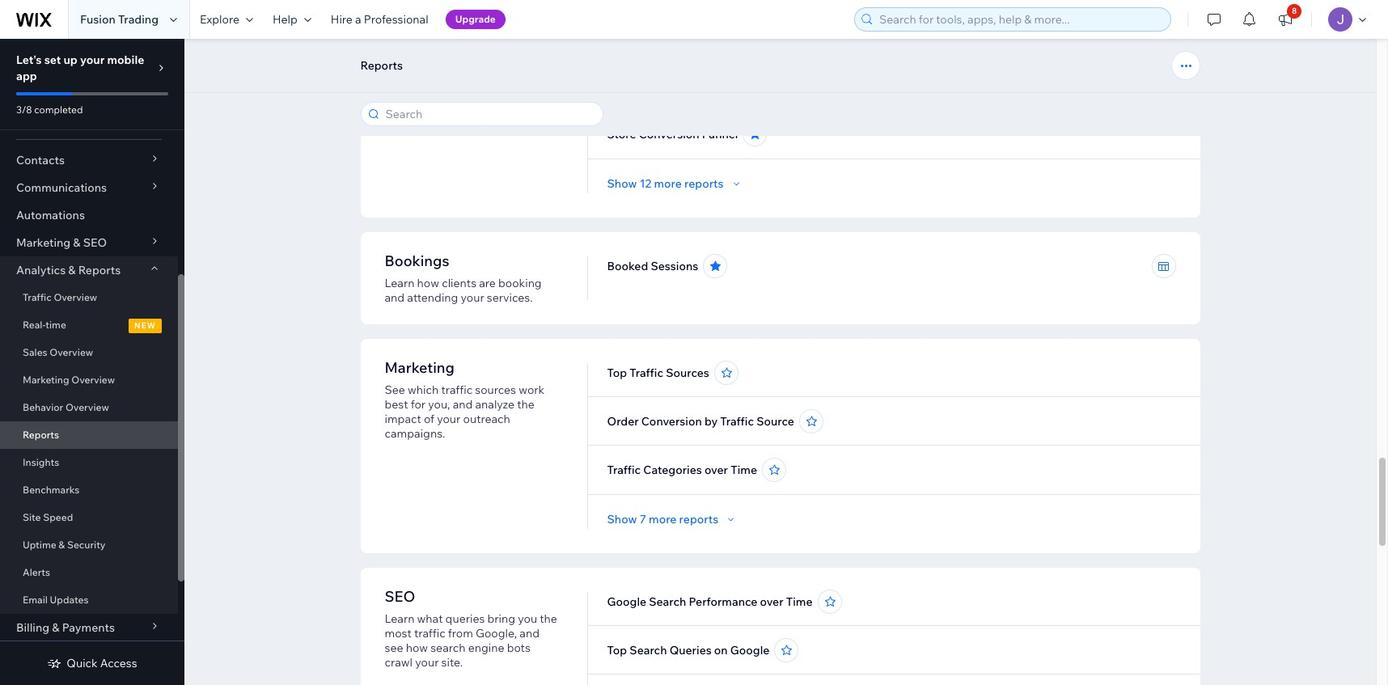 Task type: describe. For each thing, give the bounding box(es) containing it.
store
[[607, 127, 636, 142]]

variant
[[700, 30, 738, 45]]

and inside the seo learn what queries bring you the most traffic from google, and see how search engine bots crawl your site.
[[520, 626, 540, 641]]

upgrade button
[[446, 10, 506, 29]]

for
[[411, 397, 426, 412]]

traffic inside the seo learn what queries bring you the most traffic from google, and see how search engine bots crawl your site.
[[414, 626, 446, 641]]

source
[[757, 414, 794, 429]]

analyze
[[475, 397, 515, 412]]

3/8 completed
[[16, 104, 83, 116]]

and inside the marketing see which traffic sources work best for you, and analyze the impact of your outreach campaigns.
[[453, 397, 473, 412]]

search
[[431, 641, 466, 655]]

services.
[[487, 290, 533, 305]]

1 horizontal spatial time
[[786, 595, 813, 609]]

professional
[[364, 12, 429, 27]]

Search field
[[381, 103, 598, 125]]

analytics & reports button
[[0, 256, 178, 284]]

sources
[[666, 366, 709, 380]]

real-
[[23, 319, 46, 331]]

let's
[[16, 53, 42, 67]]

reports for reports link
[[23, 429, 59, 441]]

sessions
[[651, 259, 699, 273]]

help
[[273, 12, 298, 27]]

traffic categories over time
[[607, 463, 757, 477]]

alerts link
[[0, 559, 178, 587]]

billing
[[16, 621, 49, 635]]

communications
[[16, 180, 107, 195]]

& for uptime
[[59, 539, 65, 551]]

0 horizontal spatial by
[[639, 30, 652, 45]]

explore
[[200, 12, 239, 27]]

benchmarks link
[[0, 477, 178, 504]]

email updates link
[[0, 587, 178, 614]]

abandoned
[[468, 76, 528, 91]]

reports for reports button
[[360, 58, 403, 73]]

more for stores
[[654, 176, 682, 191]]

traffic overview link
[[0, 284, 178, 312]]

access
[[100, 656, 137, 671]]

mobile
[[107, 53, 144, 67]]

traffic inside sidebar 'element'
[[23, 291, 52, 303]]

help button
[[263, 0, 321, 39]]

bots
[[507, 641, 531, 655]]

top search queries on google
[[607, 643, 770, 658]]

sales for sales by product variant
[[607, 30, 636, 45]]

seo inside the seo learn what queries bring you the most traffic from google, and see how search engine bots crawl your site.
[[385, 587, 415, 606]]

marketing for marketing see which traffic sources work best for you, and analyze the impact of your outreach campaigns.
[[385, 358, 455, 377]]

hire a professional link
[[321, 0, 438, 39]]

app
[[16, 69, 37, 83]]

see for stores
[[385, 47, 405, 61]]

behavior overview link
[[0, 394, 178, 422]]

updates
[[50, 594, 89, 606]]

and inside bookings learn how clients are booking and attending your services.
[[385, 290, 405, 305]]

booked
[[607, 259, 648, 273]]

& for marketing
[[73, 235, 81, 250]]

overview for sales overview
[[50, 346, 93, 358]]

0 horizontal spatial time
[[731, 463, 757, 477]]

0 vertical spatial over
[[705, 463, 728, 477]]

reports inside dropdown button
[[78, 263, 121, 278]]

reports for stores
[[685, 176, 724, 191]]

marketing for marketing overview
[[23, 374, 69, 386]]

search for top
[[630, 643, 667, 658]]

sales overview
[[23, 346, 93, 358]]

what
[[417, 612, 443, 626]]

and inside the stores see how your store is performing. analyze sales, orders, visitors, abandoned carts, and more.
[[416, 91, 436, 105]]

automations
[[16, 208, 85, 223]]

is
[[488, 47, 497, 61]]

quick access button
[[47, 656, 137, 671]]

3/8
[[16, 104, 32, 116]]

reports link
[[0, 422, 178, 449]]

Search for tools, apps, help & more... field
[[875, 8, 1166, 31]]

insights
[[23, 456, 59, 468]]

the inside the marketing see which traffic sources work best for you, and analyze the impact of your outreach campaigns.
[[517, 397, 535, 412]]

upgrade
[[455, 13, 496, 25]]

reports for marketing
[[679, 512, 719, 527]]

top for top search queries on google
[[607, 643, 627, 658]]

show 7 more reports
[[607, 512, 719, 527]]

fusion
[[80, 12, 116, 27]]

see
[[385, 641, 403, 655]]

reports button
[[352, 53, 411, 78]]

sales,
[[493, 61, 523, 76]]

automations link
[[0, 201, 178, 229]]

crawl
[[385, 655, 413, 670]]

order conversion by traffic source
[[607, 414, 794, 429]]

queries
[[446, 612, 485, 626]]

time
[[46, 319, 66, 331]]

your inside the stores see how your store is performing. analyze sales, orders, visitors, abandoned carts, and more.
[[433, 47, 456, 61]]

marketing overview link
[[0, 367, 178, 394]]

1 horizontal spatial over
[[760, 595, 784, 609]]

funnel
[[702, 127, 738, 142]]

1 horizontal spatial google
[[730, 643, 770, 658]]

alerts
[[23, 566, 50, 579]]

performance
[[689, 595, 758, 609]]

bookings
[[385, 252, 449, 270]]

a
[[355, 12, 361, 27]]

billing & payments button
[[0, 614, 178, 642]]

show for stores
[[607, 176, 637, 191]]

site.
[[441, 655, 463, 670]]

booking
[[498, 276, 542, 290]]

you,
[[428, 397, 450, 412]]

order
[[607, 414, 639, 429]]

site
[[23, 511, 41, 523]]

traffic overview
[[23, 291, 97, 303]]

12
[[640, 176, 652, 191]]

on
[[714, 643, 728, 658]]

google search performance over time
[[607, 595, 813, 609]]

your inside the let's set up your mobile app
[[80, 53, 105, 67]]

the inside the seo learn what queries bring you the most traffic from google, and see how search engine bots crawl your site.
[[540, 612, 557, 626]]

uptime
[[23, 539, 56, 551]]



Task type: locate. For each thing, give the bounding box(es) containing it.
search
[[649, 595, 686, 609], [630, 643, 667, 658]]

traffic right which at the bottom
[[441, 383, 473, 397]]

speed
[[43, 511, 73, 523]]

more
[[654, 176, 682, 191], [649, 512, 677, 527]]

stores see how your store is performing. analyze sales, orders, visitors, abandoned carts, and more.
[[385, 23, 528, 105]]

0 horizontal spatial the
[[517, 397, 535, 412]]

google right on
[[730, 643, 770, 658]]

1 vertical spatial seo
[[385, 587, 415, 606]]

2 vertical spatial reports
[[23, 429, 59, 441]]

insights link
[[0, 449, 178, 477]]

your right of
[[437, 412, 461, 426]]

& inside popup button
[[52, 621, 59, 635]]

1 vertical spatial google
[[730, 643, 770, 658]]

marketing overview
[[23, 374, 115, 386]]

2 learn from the top
[[385, 612, 415, 626]]

marketing & seo button
[[0, 229, 178, 256]]

0 horizontal spatial over
[[705, 463, 728, 477]]

search left queries
[[630, 643, 667, 658]]

impact
[[385, 412, 421, 426]]

your inside bookings learn how clients are booking and attending your services.
[[461, 290, 484, 305]]

behavior overview
[[23, 401, 109, 413]]

fusion trading
[[80, 12, 159, 27]]

1 horizontal spatial reports
[[78, 263, 121, 278]]

your inside the marketing see which traffic sources work best for you, and analyze the impact of your outreach campaigns.
[[437, 412, 461, 426]]

google
[[607, 595, 647, 609], [730, 643, 770, 658]]

sales down real-
[[23, 346, 47, 358]]

1 horizontal spatial sales
[[607, 30, 636, 45]]

how down the bookings
[[417, 276, 439, 290]]

top for top traffic sources
[[607, 366, 627, 380]]

learn up see
[[385, 612, 415, 626]]

traffic down order
[[607, 463, 641, 477]]

1 vertical spatial learn
[[385, 612, 415, 626]]

contacts button
[[0, 146, 178, 174]]

attending
[[407, 290, 458, 305]]

search up top search queries on google
[[649, 595, 686, 609]]

0 horizontal spatial sales
[[23, 346, 47, 358]]

traffic
[[23, 291, 52, 303], [630, 366, 663, 380], [720, 414, 754, 429], [607, 463, 641, 477]]

of
[[424, 412, 435, 426]]

campaigns.
[[385, 426, 445, 441]]

reports down funnel
[[685, 176, 724, 191]]

behavior
[[23, 401, 63, 413]]

0 vertical spatial reports
[[360, 58, 403, 73]]

sales inside sidebar 'element'
[[23, 346, 47, 358]]

conversion right store
[[639, 127, 700, 142]]

0 vertical spatial more
[[654, 176, 682, 191]]

overview for traffic overview
[[54, 291, 97, 303]]

billing & payments
[[16, 621, 115, 635]]

conversion up categories
[[641, 414, 702, 429]]

learn
[[385, 276, 415, 290], [385, 612, 415, 626]]

top up order
[[607, 366, 627, 380]]

overview down analytics & reports
[[54, 291, 97, 303]]

traffic inside the marketing see which traffic sources work best for you, and analyze the impact of your outreach campaigns.
[[441, 383, 473, 397]]

store
[[459, 47, 486, 61]]

reports inside button
[[360, 58, 403, 73]]

marketing up which at the bottom
[[385, 358, 455, 377]]

seo up analytics & reports dropdown button at the top of the page
[[83, 235, 107, 250]]

0 horizontal spatial reports
[[23, 429, 59, 441]]

0 vertical spatial search
[[649, 595, 686, 609]]

& down the "marketing & seo"
[[68, 263, 76, 278]]

2 top from the top
[[607, 643, 627, 658]]

how for stores
[[408, 47, 430, 61]]

traffic down analytics
[[23, 291, 52, 303]]

more for marketing
[[649, 512, 677, 527]]

inventory snapshot
[[607, 78, 712, 93]]

performing.
[[385, 61, 447, 76]]

overview
[[54, 291, 97, 303], [50, 346, 93, 358], [71, 374, 115, 386], [65, 401, 109, 413]]

the right analyze
[[517, 397, 535, 412]]

1 vertical spatial how
[[417, 276, 439, 290]]

overview for behavior overview
[[65, 401, 109, 413]]

1 horizontal spatial the
[[540, 612, 557, 626]]

overview down marketing overview link
[[65, 401, 109, 413]]

& right 'billing'
[[52, 621, 59, 635]]

0 vertical spatial sales
[[607, 30, 636, 45]]

communications button
[[0, 174, 178, 201]]

sales up inventory
[[607, 30, 636, 45]]

see for marketing
[[385, 383, 405, 397]]

bookings learn how clients are booking and attending your services.
[[385, 252, 542, 305]]

from
[[448, 626, 473, 641]]

1 see from the top
[[385, 47, 405, 61]]

traffic left sources
[[630, 366, 663, 380]]

learn for seo
[[385, 612, 415, 626]]

1 vertical spatial see
[[385, 383, 405, 397]]

analytics & reports
[[16, 263, 121, 278]]

more right 7
[[649, 512, 677, 527]]

see
[[385, 47, 405, 61], [385, 383, 405, 397]]

traffic
[[441, 383, 473, 397], [414, 626, 446, 641]]

1 vertical spatial top
[[607, 643, 627, 658]]

1 vertical spatial reports
[[679, 512, 719, 527]]

sales by product variant
[[607, 30, 738, 45]]

your
[[433, 47, 456, 61], [80, 53, 105, 67], [461, 290, 484, 305], [437, 412, 461, 426], [415, 655, 439, 670]]

more right 12
[[654, 176, 682, 191]]

1 learn from the top
[[385, 276, 415, 290]]

1 vertical spatial by
[[705, 414, 718, 429]]

0 horizontal spatial google
[[607, 595, 647, 609]]

how for bookings
[[417, 276, 439, 290]]

your left site.
[[415, 655, 439, 670]]

visitors,
[[424, 76, 465, 91]]

1 vertical spatial the
[[540, 612, 557, 626]]

seo learn what queries bring you the most traffic from google, and see how search engine bots crawl your site.
[[385, 587, 557, 670]]

stores
[[385, 23, 429, 41]]

reports down traffic categories over time
[[679, 512, 719, 527]]

& right uptime
[[59, 539, 65, 551]]

0 vertical spatial reports
[[685, 176, 724, 191]]

show 12 more reports button
[[607, 176, 743, 191]]

product
[[654, 30, 697, 45]]

traffic left source
[[720, 414, 754, 429]]

show for marketing
[[607, 512, 637, 527]]

see inside the stores see how your store is performing. analyze sales, orders, visitors, abandoned carts, and more.
[[385, 47, 405, 61]]

contacts
[[16, 153, 65, 167]]

most
[[385, 626, 412, 641]]

how inside the stores see how your store is performing. analyze sales, orders, visitors, abandoned carts, and more.
[[408, 47, 430, 61]]

1 vertical spatial search
[[630, 643, 667, 658]]

1 horizontal spatial seo
[[385, 587, 415, 606]]

2 horizontal spatial reports
[[360, 58, 403, 73]]

your inside the seo learn what queries bring you the most traffic from google, and see how search engine bots crawl your site.
[[415, 655, 439, 670]]

0 horizontal spatial seo
[[83, 235, 107, 250]]

reports down marketing & seo dropdown button
[[78, 263, 121, 278]]

seo up most
[[385, 587, 415, 606]]

snapshot
[[661, 78, 712, 93]]

set
[[44, 53, 61, 67]]

by down sources
[[705, 414, 718, 429]]

your left store
[[433, 47, 456, 61]]

top
[[607, 366, 627, 380], [607, 643, 627, 658]]

learn for bookings
[[385, 276, 415, 290]]

how inside bookings learn how clients are booking and attending your services.
[[417, 276, 439, 290]]

learn inside bookings learn how clients are booking and attending your services.
[[385, 276, 415, 290]]

and right bring
[[520, 626, 540, 641]]

0 vertical spatial seo
[[83, 235, 107, 250]]

top traffic sources
[[607, 366, 709, 380]]

see down stores
[[385, 47, 405, 61]]

time right "performance"
[[786, 595, 813, 609]]

sales
[[607, 30, 636, 45], [23, 346, 47, 358]]

search for google
[[649, 595, 686, 609]]

1 top from the top
[[607, 366, 627, 380]]

1 horizontal spatial by
[[705, 414, 718, 429]]

google up top search queries on google
[[607, 595, 647, 609]]

&
[[73, 235, 81, 250], [68, 263, 76, 278], [59, 539, 65, 551], [52, 621, 59, 635]]

marketing up behavior on the left bottom of the page
[[23, 374, 69, 386]]

seo inside dropdown button
[[83, 235, 107, 250]]

marketing
[[16, 235, 71, 250], [385, 358, 455, 377], [23, 374, 69, 386]]

1 vertical spatial reports
[[78, 263, 121, 278]]

hire a professional
[[331, 12, 429, 27]]

over right "performance"
[[760, 595, 784, 609]]

by left product
[[639, 30, 652, 45]]

0 vertical spatial how
[[408, 47, 430, 61]]

1 show from the top
[[607, 176, 637, 191]]

conversion
[[639, 127, 700, 142], [641, 414, 702, 429]]

1 vertical spatial over
[[760, 595, 784, 609]]

how
[[408, 47, 430, 61], [417, 276, 439, 290], [406, 641, 428, 655]]

marketing up analytics
[[16, 235, 71, 250]]

0 vertical spatial conversion
[[639, 127, 700, 142]]

see left for
[[385, 383, 405, 397]]

real-time
[[23, 319, 66, 331]]

sales overview link
[[0, 339, 178, 367]]

marketing inside dropdown button
[[16, 235, 71, 250]]

marketing for marketing & seo
[[16, 235, 71, 250]]

and right carts,
[[416, 91, 436, 105]]

how down stores
[[408, 47, 430, 61]]

1 vertical spatial time
[[786, 595, 813, 609]]

0 vertical spatial see
[[385, 47, 405, 61]]

marketing & seo
[[16, 235, 107, 250]]

payments
[[62, 621, 115, 635]]

sidebar element
[[0, 39, 184, 685]]

1 vertical spatial conversion
[[641, 414, 702, 429]]

show left 7
[[607, 512, 637, 527]]

marketing inside the marketing see which traffic sources work best for you, and analyze the impact of your outreach campaigns.
[[385, 358, 455, 377]]

0 vertical spatial time
[[731, 463, 757, 477]]

0 vertical spatial top
[[607, 366, 627, 380]]

0 vertical spatial by
[[639, 30, 652, 45]]

7
[[640, 512, 646, 527]]

google,
[[476, 626, 517, 641]]

1 vertical spatial sales
[[23, 346, 47, 358]]

& for billing
[[52, 621, 59, 635]]

0 vertical spatial show
[[607, 176, 637, 191]]

sales for sales overview
[[23, 346, 47, 358]]

1 vertical spatial traffic
[[414, 626, 446, 641]]

see inside the marketing see which traffic sources work best for you, and analyze the impact of your outreach campaigns.
[[385, 383, 405, 397]]

show 7 more reports button
[[607, 512, 738, 527]]

0 vertical spatial google
[[607, 595, 647, 609]]

reports up insights
[[23, 429, 59, 441]]

outreach
[[463, 412, 510, 426]]

queries
[[670, 643, 712, 658]]

your left services.
[[461, 290, 484, 305]]

overview down sales overview link
[[71, 374, 115, 386]]

your right up
[[80, 53, 105, 67]]

you
[[518, 612, 537, 626]]

& for analytics
[[68, 263, 76, 278]]

overview up marketing overview at bottom left
[[50, 346, 93, 358]]

up
[[64, 53, 78, 67]]

site speed link
[[0, 504, 178, 532]]

email updates
[[23, 594, 89, 606]]

more.
[[439, 91, 469, 105]]

2 vertical spatial how
[[406, 641, 428, 655]]

0 vertical spatial the
[[517, 397, 535, 412]]

over right categories
[[705, 463, 728, 477]]

0 vertical spatial traffic
[[441, 383, 473, 397]]

and right you,
[[453, 397, 473, 412]]

completed
[[34, 104, 83, 116]]

top left queries
[[607, 643, 627, 658]]

conversion for funnel
[[639, 127, 700, 142]]

and left attending on the left of the page
[[385, 290, 405, 305]]

2 see from the top
[[385, 383, 405, 397]]

2 show from the top
[[607, 512, 637, 527]]

clients
[[442, 276, 477, 290]]

show left 12
[[607, 176, 637, 191]]

1 vertical spatial show
[[607, 512, 637, 527]]

how right see
[[406, 641, 428, 655]]

uptime & security
[[23, 539, 106, 551]]

& up analytics & reports
[[73, 235, 81, 250]]

reports up orders,
[[360, 58, 403, 73]]

analytics
[[16, 263, 66, 278]]

overview for marketing overview
[[71, 374, 115, 386]]

8 button
[[1268, 0, 1303, 39]]

time down source
[[731, 463, 757, 477]]

1 vertical spatial more
[[649, 512, 677, 527]]

new
[[134, 320, 156, 331]]

sources
[[475, 383, 516, 397]]

how inside the seo learn what queries bring you the most traffic from google, and see how search engine bots crawl your site.
[[406, 641, 428, 655]]

learn inside the seo learn what queries bring you the most traffic from google, and see how search engine bots crawl your site.
[[385, 612, 415, 626]]

0 vertical spatial learn
[[385, 276, 415, 290]]

the
[[517, 397, 535, 412], [540, 612, 557, 626]]

traffic left from
[[414, 626, 446, 641]]

conversion for by
[[641, 414, 702, 429]]

show 12 more reports
[[607, 176, 724, 191]]

the right you
[[540, 612, 557, 626]]

learn down the bookings
[[385, 276, 415, 290]]



Task type: vqa. For each thing, say whether or not it's contained in the screenshot.
Fitness
no



